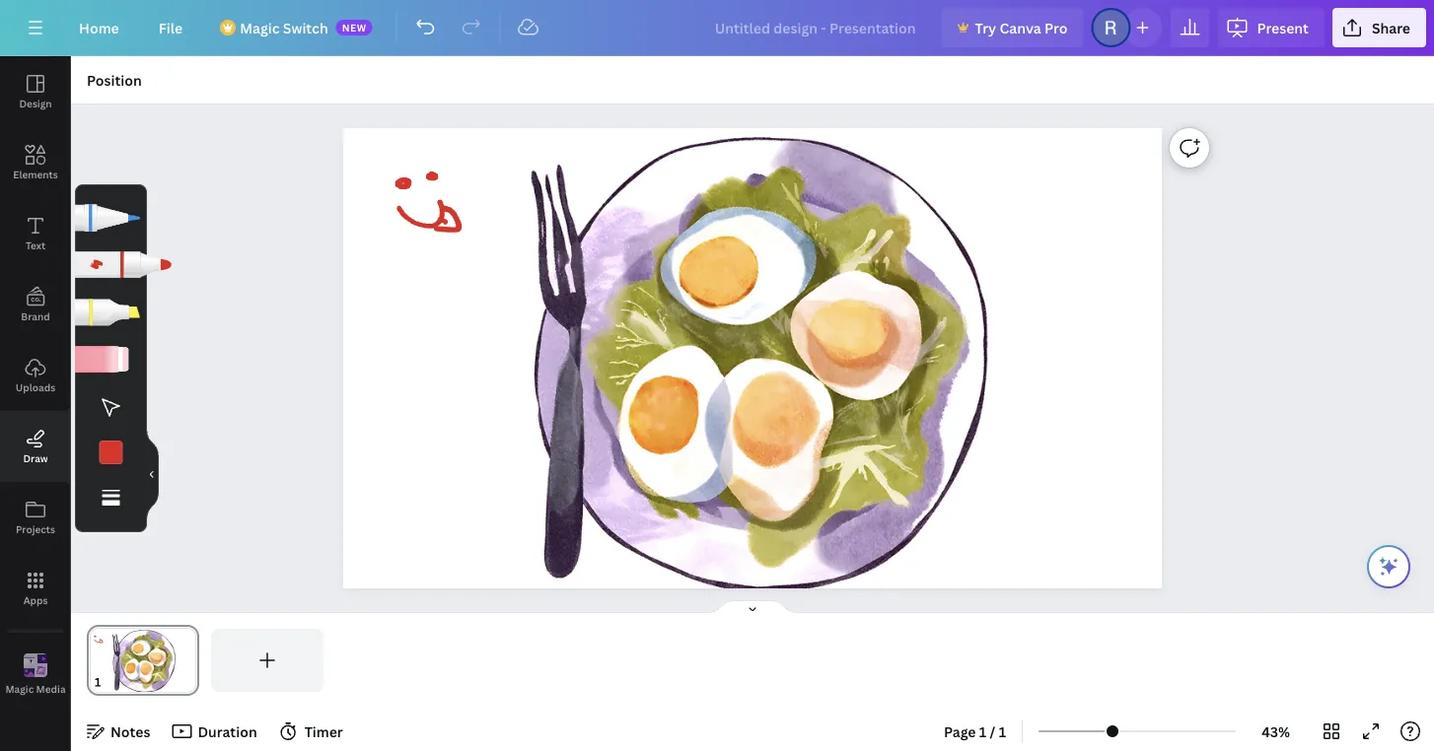 Task type: describe. For each thing, give the bounding box(es) containing it.
file button
[[143, 8, 198, 47]]

new
[[342, 21, 367, 34]]

text
[[26, 239, 45, 252]]

apps button
[[0, 553, 71, 624]]

/
[[990, 722, 995, 741]]

timer button
[[273, 716, 351, 748]]

position button
[[79, 64, 150, 96]]

present button
[[1217, 8, 1324, 47]]

duration
[[198, 722, 257, 741]]

page 1 image
[[87, 629, 199, 692]]

43%
[[1262, 722, 1290, 741]]

brand button
[[0, 269, 71, 340]]

home link
[[63, 8, 135, 47]]

share
[[1372, 18, 1410, 37]]

uploads
[[16, 381, 55, 394]]

text button
[[0, 198, 71, 269]]

magic media
[[5, 683, 66, 696]]

try canva pro button
[[941, 8, 1083, 47]]

draw button
[[0, 411, 71, 482]]

present
[[1257, 18, 1309, 37]]

timer
[[304, 722, 343, 741]]

duration button
[[166, 716, 265, 748]]

pro
[[1045, 18, 1068, 37]]

notes
[[110, 722, 150, 741]]

hide pages image
[[705, 600, 800, 615]]

Design title text field
[[699, 8, 934, 47]]

position
[[87, 71, 142, 89]]

2 1 from the left
[[999, 722, 1006, 741]]

draw
[[23, 452, 48, 465]]

main menu bar
[[0, 0, 1434, 56]]

try canva pro
[[975, 18, 1068, 37]]

canva assistant image
[[1377, 555, 1400, 579]]



Task type: vqa. For each thing, say whether or not it's contained in the screenshot.
months.
no



Task type: locate. For each thing, give the bounding box(es) containing it.
magic switch
[[240, 18, 328, 37]]

page
[[944, 722, 976, 741]]

file
[[159, 18, 183, 37]]

elements button
[[0, 127, 71, 198]]

magic inside button
[[5, 683, 34, 696]]

43% button
[[1244, 716, 1308, 748]]

magic left media
[[5, 683, 34, 696]]

1 left / in the bottom right of the page
[[979, 722, 987, 741]]

apps
[[23, 594, 48, 607]]

1 horizontal spatial 1
[[999, 722, 1006, 741]]

design button
[[0, 56, 71, 127]]

magic left "switch"
[[240, 18, 280, 37]]

magic media button
[[0, 640, 71, 711]]

magic for magic media
[[5, 683, 34, 696]]

magic for magic switch
[[240, 18, 280, 37]]

1
[[979, 722, 987, 741], [999, 722, 1006, 741]]

side panel tab list
[[0, 56, 71, 711]]

media
[[36, 683, 66, 696]]

0 horizontal spatial 1
[[979, 722, 987, 741]]

design
[[19, 97, 52, 110]]

0 vertical spatial magic
[[240, 18, 280, 37]]

elements
[[13, 168, 58, 181]]

projects button
[[0, 482, 71, 553]]

hide image
[[146, 427, 159, 522]]

1 1 from the left
[[979, 722, 987, 741]]

brand
[[21, 310, 50, 323]]

magic
[[240, 18, 280, 37], [5, 683, 34, 696]]

switch
[[283, 18, 328, 37]]

try
[[975, 18, 996, 37]]

notes button
[[79, 716, 158, 748]]

Page title text field
[[109, 673, 117, 692]]

magic inside 'main' 'menu bar'
[[240, 18, 280, 37]]

page 1 / 1
[[944, 722, 1006, 741]]

#e7191f image
[[99, 441, 123, 465], [99, 441, 123, 465]]

1 horizontal spatial magic
[[240, 18, 280, 37]]

1 right / in the bottom right of the page
[[999, 722, 1006, 741]]

uploads button
[[0, 340, 71, 411]]

1 vertical spatial magic
[[5, 683, 34, 696]]

home
[[79, 18, 119, 37]]

share button
[[1332, 8, 1426, 47]]

0 horizontal spatial magic
[[5, 683, 34, 696]]

canva
[[1000, 18, 1041, 37]]

projects
[[16, 523, 55, 536]]



